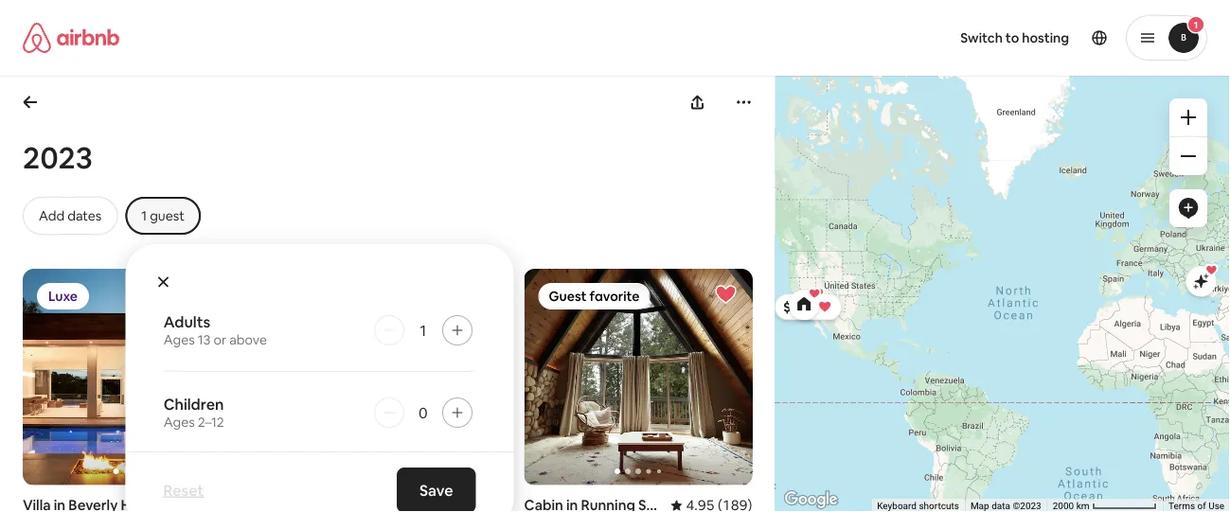Task type: locate. For each thing, give the bounding box(es) containing it.
ages for children
[[163, 414, 194, 431]]

1
[[142, 208, 147, 225], [420, 321, 426, 340]]

reset button
[[154, 472, 213, 510]]

terms of use
[[1169, 501, 1225, 512]]

children ages 2–12
[[163, 395, 224, 431]]

0 vertical spatial 1
[[142, 208, 147, 225]]

1 left guest
[[142, 208, 147, 225]]

0 vertical spatial ages
[[163, 332, 194, 349]]

13
[[197, 332, 210, 349]]

zoom in image
[[1182, 110, 1197, 125]]

1 inside dialog
[[420, 321, 426, 340]]

ages inside children ages 2–12
[[163, 414, 194, 431]]

1 vertical spatial ages
[[163, 414, 194, 431]]

dialog
[[125, 244, 514, 513]]

above
[[229, 332, 267, 349]]

adults
[[163, 312, 210, 332]]

zoom out image
[[1182, 149, 1197, 164]]

1 vertical spatial 1
[[420, 321, 426, 340]]

save button
[[397, 468, 476, 513]]

keyboard
[[878, 501, 917, 512]]

group
[[23, 269, 251, 486], [274, 269, 502, 486], [525, 269, 753, 486]]

2 ages from the top
[[163, 414, 194, 431]]

ages inside adults ages 13 or above
[[163, 332, 194, 349]]

terms of use link
[[1169, 501, 1225, 512]]

of
[[1198, 501, 1207, 512]]

0 horizontal spatial group
[[23, 269, 251, 486]]

ages
[[163, 332, 194, 349], [163, 414, 194, 431]]

1 for 1 guest
[[142, 208, 147, 225]]

1 horizontal spatial group
[[274, 269, 502, 486]]

2 group from the left
[[274, 269, 502, 486]]

use
[[1209, 501, 1225, 512]]

ages for adults
[[163, 332, 194, 349]]

keyboard shortcuts button
[[878, 500, 960, 513]]

terms
[[1169, 501, 1196, 512]]

2 horizontal spatial group
[[525, 269, 753, 486]]

1 horizontal spatial 1
[[420, 321, 426, 340]]

3 group from the left
[[525, 269, 753, 486]]

1 for 1
[[420, 321, 426, 340]]

2000 km
[[1053, 501, 1092, 512]]

adults ages 13 or above
[[163, 312, 267, 349]]

0
[[418, 403, 428, 423]]

ages left the 13 at bottom left
[[163, 332, 194, 349]]

ages left 2–12 on the left bottom
[[163, 414, 194, 431]]

1 up 0
[[420, 321, 426, 340]]

1 ages from the top
[[163, 332, 194, 349]]

km
[[1077, 501, 1090, 512]]

save
[[420, 481, 453, 500]]

$161 button
[[775, 294, 842, 321]]

group for 4.95 out of 5 average rating,  264 reviews image
[[274, 269, 502, 486]]

0 horizontal spatial 1
[[142, 208, 147, 225]]

remove from wishlist: cabin in running springs image
[[715, 283, 738, 306]]

1 inside dropdown button
[[142, 208, 147, 225]]



Task type: vqa. For each thing, say whether or not it's contained in the screenshot.
The location you searched icon
no



Task type: describe. For each thing, give the bounding box(es) containing it.
keyboard shortcuts
[[878, 501, 960, 512]]

4.95 out of 5 average rating,  189 reviews image
[[671, 497, 753, 513]]

reset
[[163, 481, 204, 500]]

google image
[[780, 488, 843, 513]]

dialog containing adults
[[125, 244, 514, 513]]

profile element
[[638, 0, 1208, 76]]

data
[[992, 501, 1011, 512]]

1 guest button
[[125, 197, 201, 235]]

map
[[971, 501, 990, 512]]

©2023
[[1013, 501, 1042, 512]]

children
[[163, 395, 223, 414]]

1 group from the left
[[23, 269, 251, 486]]

$161
[[783, 299, 811, 316]]

2–12
[[197, 414, 224, 431]]

or
[[213, 332, 226, 349]]

map data ©2023
[[971, 501, 1042, 512]]

guest
[[150, 208, 185, 225]]

1 guest
[[142, 208, 185, 225]]

2000 km button
[[1048, 499, 1164, 513]]

add a place to the map image
[[1178, 197, 1201, 220]]

google map
including 3 saved stays. region
[[638, 0, 1231, 513]]

shortcuts
[[919, 501, 960, 512]]

group for 4.95 out of 5 average rating,  189 reviews image
[[525, 269, 753, 486]]

2023
[[23, 137, 93, 177]]

2000
[[1053, 501, 1075, 512]]

4.95 out of 5 average rating,  264 reviews image
[[420, 497, 502, 513]]



